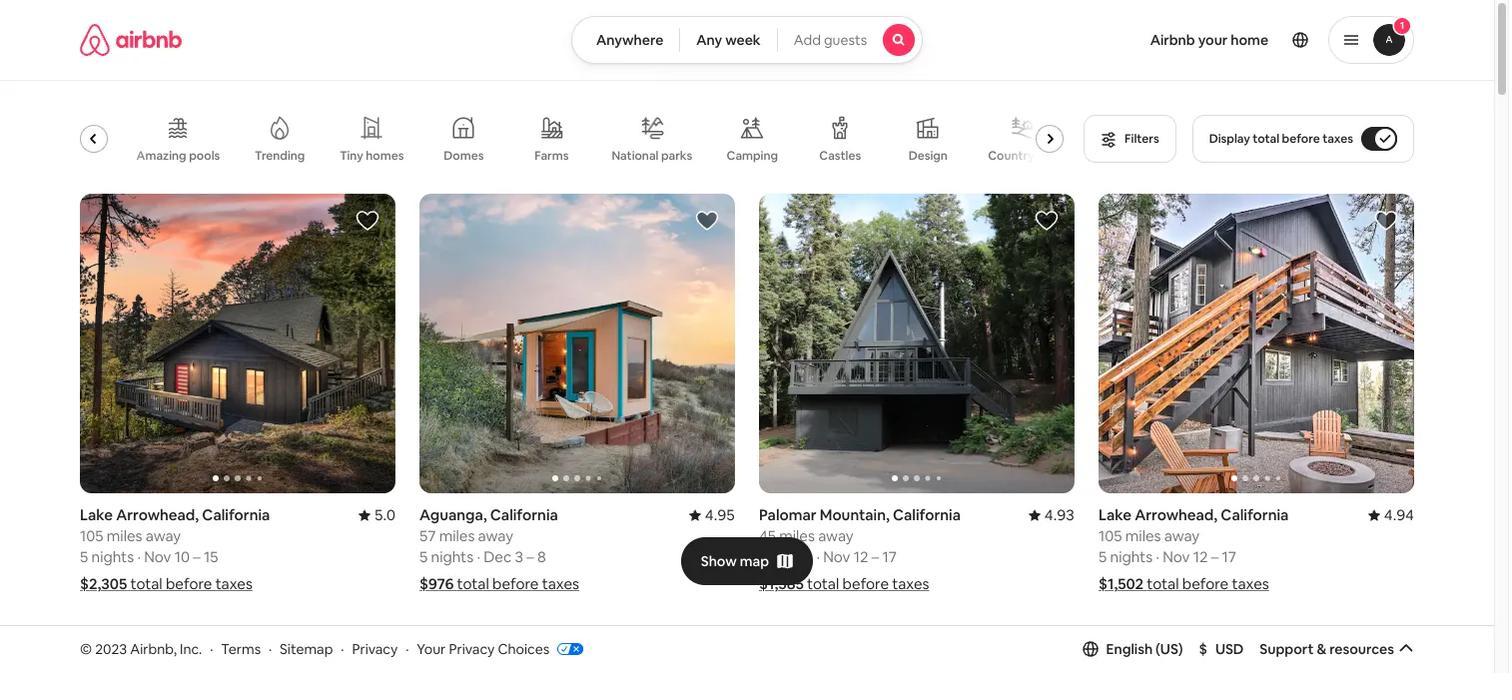 Task type: vqa. For each thing, say whether or not it's contained in the screenshot.
$1,502's –
yes



Task type: describe. For each thing, give the bounding box(es) containing it.
$976
[[420, 575, 454, 594]]

nov for $2,305
[[144, 548, 171, 567]]

castles
[[820, 148, 862, 164]]

palomar
[[759, 506, 817, 525]]

12 for 105 miles away
[[1194, 548, 1209, 567]]

your
[[417, 640, 446, 658]]

© 2023 airbnb, inc. ·
[[80, 640, 213, 658]]

add to wishlist: aguanga, california image
[[696, 209, 719, 233]]

12 for 45 miles away
[[854, 548, 869, 567]]

airbnb,
[[130, 640, 177, 658]]

show
[[701, 552, 737, 570]]

– for $2,305
[[193, 548, 201, 567]]

guests
[[824, 31, 867, 49]]

california inside aguanga, california 57 miles away 5 nights · dec 3 – 8 $976 total before taxes
[[490, 506, 558, 525]]

tiny homes
[[340, 148, 404, 164]]

$2,305
[[80, 575, 127, 594]]

any week button
[[680, 16, 778, 64]]

california for palomar mountain, california 45 miles away 5 nights · nov 12 – 17 $1,585 total before taxes
[[893, 506, 961, 525]]

3
[[515, 548, 524, 567]]

· right terms
[[269, 640, 272, 658]]

english (us) button
[[1083, 640, 1184, 658]]

english (us)
[[1107, 640, 1184, 658]]

1
[[1401, 19, 1405, 32]]

$1,502
[[1099, 575, 1144, 594]]

17 for arrowhead,
[[1223, 548, 1237, 567]]

inc.
[[180, 640, 202, 658]]

away inside aguanga, california 57 miles away 5 nights · dec 3 – 8 $976 total before taxes
[[478, 527, 514, 546]]

dec
[[484, 548, 512, 567]]

usd
[[1216, 640, 1244, 658]]

57
[[420, 527, 436, 546]]

arrowhead, for nov 12 – 17
[[1135, 506, 1218, 525]]

· inside aguanga, california 57 miles away 5 nights · dec 3 – 8 $976 total before taxes
[[477, 548, 481, 567]]

· inside palomar mountain, california 45 miles away 5 nights · nov 12 – 17 $1,585 total before taxes
[[817, 548, 820, 567]]

8
[[538, 548, 546, 567]]

design
[[909, 148, 948, 164]]

lake arrowhead, california 105 miles away 5 nights · nov 10 – 15 $2,305 total before taxes
[[80, 506, 270, 594]]

· right inc.
[[210, 640, 213, 658]]

nov for $1,502
[[1163, 548, 1191, 567]]

your
[[1199, 31, 1228, 49]]

4.95
[[705, 506, 735, 525]]

filters button
[[1084, 115, 1177, 163]]

amazing pools
[[136, 148, 220, 164]]

resources
[[1330, 640, 1395, 658]]

&
[[1317, 640, 1327, 658]]

105 for lake arrowhead, california 105 miles away 5 nights · nov 12 – 17 $1,502 total before taxes
[[1099, 527, 1123, 546]]

before for lake arrowhead, california 105 miles away 5 nights · nov 12 – 17 $1,502 total before taxes
[[1183, 575, 1229, 594]]

amazing
[[136, 148, 187, 164]]

nights for $1,502
[[1111, 548, 1153, 567]]

5 for $1,585
[[759, 548, 768, 567]]

mountain,
[[820, 506, 890, 525]]

group containing national parks
[[49, 100, 1072, 178]]

taxes for lake arrowhead, california 105 miles away 5 nights · nov 10 – 15 $2,305 total before taxes
[[215, 575, 253, 594]]

privacy link
[[352, 640, 398, 658]]

©
[[80, 640, 92, 658]]

1 button
[[1329, 16, 1415, 64]]

add to wishlist: big bear lake, california image
[[356, 649, 380, 673]]

nights for $2,305
[[91, 548, 134, 567]]

4.93
[[1045, 506, 1075, 525]]

add to wishlist: lake arrowhead, california image for 4.94
[[1375, 209, 1399, 233]]

palomar mountain, california 45 miles away 5 nights · nov 12 – 17 $1,585 total before taxes
[[759, 506, 961, 594]]

domes
[[444, 148, 484, 164]]

total inside aguanga, california 57 miles away 5 nights · dec 3 – 8 $976 total before taxes
[[457, 575, 489, 594]]

trending
[[255, 148, 305, 164]]

add to wishlist: palomar mountain, california image
[[1035, 209, 1059, 233]]

camping
[[727, 148, 778, 164]]

terms · sitemap · privacy ·
[[221, 640, 409, 658]]

countryside
[[989, 148, 1058, 164]]

total for lake arrowhead, california 105 miles away 5 nights · nov 12 – 17 $1,502 total before taxes
[[1147, 575, 1180, 594]]

none search field containing anywhere
[[571, 16, 923, 64]]

1 privacy from the left
[[352, 640, 398, 658]]

national parks
[[612, 148, 693, 164]]

california for lake arrowhead, california 105 miles away 5 nights · nov 12 – 17 $1,502 total before taxes
[[1221, 506, 1289, 525]]

total for lake arrowhead, california 105 miles away 5 nights · nov 10 – 15 $2,305 total before taxes
[[130, 575, 163, 594]]

4.94 out of 5 average rating image
[[1369, 506, 1415, 525]]

away for $1,502
[[1165, 527, 1200, 546]]

before for palomar mountain, california 45 miles away 5 nights · nov 12 – 17 $1,585 total before taxes
[[843, 575, 889, 594]]

add guests
[[794, 31, 867, 49]]

miles for $1,585
[[780, 527, 815, 546]]

$ usd
[[1200, 640, 1244, 658]]

support & resources button
[[1260, 640, 1415, 658]]

lake arrowhead, california 105 miles away 5 nights · nov 12 – 17 $1,502 total before taxes
[[1099, 506, 1289, 594]]

· left your
[[406, 640, 409, 658]]

taxes for lake arrowhead, california 105 miles away 5 nights · nov 12 – 17 $1,502 total before taxes
[[1233, 575, 1270, 594]]

airbnb your home link
[[1139, 19, 1281, 61]]

away for $2,305
[[146, 527, 181, 546]]



Task type: locate. For each thing, give the bounding box(es) containing it.
1 12 from the left
[[854, 548, 869, 567]]

farms
[[535, 148, 569, 164]]

lake for lake
[[63, 148, 90, 164]]

– inside lake arrowhead, california 105 miles away 5 nights · nov 10 – 15 $2,305 total before taxes
[[193, 548, 201, 567]]

arrowhead, inside lake arrowhead, california 105 miles away 5 nights · nov 12 – 17 $1,502 total before taxes
[[1135, 506, 1218, 525]]

before inside lake arrowhead, california 105 miles away 5 nights · nov 12 – 17 $1,502 total before taxes
[[1183, 575, 1229, 594]]

miles down palomar
[[780, 527, 815, 546]]

105 inside lake arrowhead, california 105 miles away 5 nights · nov 10 – 15 $2,305 total before taxes
[[80, 527, 103, 546]]

nov left 10
[[144, 548, 171, 567]]

national
[[612, 148, 659, 164]]

nov down mountain,
[[824, 548, 851, 567]]

total inside button
[[1253, 131, 1280, 147]]

0 horizontal spatial add to wishlist: lake arrowhead, california image
[[356, 209, 380, 233]]

4 – from the left
[[1212, 548, 1219, 567]]

pools
[[189, 148, 220, 164]]

1 arrowhead, from the left
[[116, 506, 199, 525]]

aguanga, california 57 miles away 5 nights · dec 3 – 8 $976 total before taxes
[[420, 506, 580, 594]]

– up "$ usd"
[[1212, 548, 1219, 567]]

show map button
[[681, 537, 814, 585]]

nov for $1,585
[[824, 548, 851, 567]]

taxes for palomar mountain, california 45 miles away 5 nights · nov 12 – 17 $1,585 total before taxes
[[893, 575, 930, 594]]

any week
[[697, 31, 761, 49]]

your privacy choices link
[[417, 640, 584, 660]]

total for palomar mountain, california 45 miles away 5 nights · nov 12 – 17 $1,585 total before taxes
[[808, 575, 840, 594]]

4 5 from the left
[[1099, 548, 1107, 567]]

miles inside palomar mountain, california 45 miles away 5 nights · nov 12 – 17 $1,585 total before taxes
[[780, 527, 815, 546]]

before down 10
[[166, 575, 212, 594]]

nights inside palomar mountain, california 45 miles away 5 nights · nov 12 – 17 $1,585 total before taxes
[[771, 548, 814, 567]]

4 away from the left
[[1165, 527, 1200, 546]]

homes
[[366, 148, 404, 164]]

2 miles from the left
[[439, 527, 475, 546]]

1 horizontal spatial 105
[[1099, 527, 1123, 546]]

0 horizontal spatial privacy
[[352, 640, 398, 658]]

– for $1,502
[[1212, 548, 1219, 567]]

1 horizontal spatial arrowhead,
[[1135, 506, 1218, 525]]

taxes inside button
[[1323, 131, 1354, 147]]

choices
[[498, 640, 550, 658]]

1 horizontal spatial 12
[[1194, 548, 1209, 567]]

filters
[[1125, 131, 1160, 147]]

5 up $1,502
[[1099, 548, 1107, 567]]

before inside palomar mountain, california 45 miles away 5 nights · nov 12 – 17 $1,585 total before taxes
[[843, 575, 889, 594]]

arrowhead, up 10
[[116, 506, 199, 525]]

lake right 4.93
[[1099, 506, 1132, 525]]

tiny
[[340, 148, 363, 164]]

1 horizontal spatial add to wishlist: lake arrowhead, california image
[[1375, 209, 1399, 233]]

None search field
[[571, 16, 923, 64]]

10
[[175, 548, 190, 567]]

taxes inside lake arrowhead, california 105 miles away 5 nights · nov 10 – 15 $2,305 total before taxes
[[215, 575, 253, 594]]

week
[[726, 31, 761, 49]]

nov up (us)
[[1163, 548, 1191, 567]]

any
[[697, 31, 723, 49]]

nights up $1,585
[[771, 548, 814, 567]]

3 5 from the left
[[759, 548, 768, 567]]

total right display
[[1253, 131, 1280, 147]]

miles for $1,502
[[1126, 527, 1162, 546]]

2 horizontal spatial nov
[[1163, 548, 1191, 567]]

add
[[794, 31, 821, 49]]

105
[[80, 527, 103, 546], [1099, 527, 1123, 546]]

1 nov from the left
[[144, 548, 171, 567]]

miles up $1,502
[[1126, 527, 1162, 546]]

0 horizontal spatial nov
[[144, 548, 171, 567]]

0 horizontal spatial 17
[[883, 548, 897, 567]]

17 for mountain,
[[883, 548, 897, 567]]

5 up $2,305
[[80, 548, 88, 567]]

airbnb your home
[[1151, 31, 1269, 49]]

2 california from the left
[[490, 506, 558, 525]]

3 california from the left
[[893, 506, 961, 525]]

nights up $1,502
[[1111, 548, 1153, 567]]

· left 'dec'
[[477, 548, 481, 567]]

taxes inside aguanga, california 57 miles away 5 nights · dec 3 – 8 $976 total before taxes
[[542, 575, 580, 594]]

airbnb
[[1151, 31, 1196, 49]]

12 inside palomar mountain, california 45 miles away 5 nights · nov 12 – 17 $1,585 total before taxes
[[854, 548, 869, 567]]

0 horizontal spatial 105
[[80, 527, 103, 546]]

your privacy choices
[[417, 640, 550, 658]]

0 horizontal spatial arrowhead,
[[116, 506, 199, 525]]

nov inside lake arrowhead, california 105 miles away 5 nights · nov 12 – 17 $1,502 total before taxes
[[1163, 548, 1191, 567]]

nov
[[144, 548, 171, 567], [824, 548, 851, 567], [1163, 548, 1191, 567]]

· inside lake arrowhead, california 105 miles away 5 nights · nov 10 – 15 $2,305 total before taxes
[[137, 548, 141, 567]]

15
[[204, 548, 218, 567]]

5.0 out of 5 average rating image
[[358, 506, 396, 525]]

lake for lake arrowhead, california 105 miles away 5 nights · nov 10 – 15 $2,305 total before taxes
[[80, 506, 113, 525]]

arrowhead,
[[116, 506, 199, 525], [1135, 506, 1218, 525]]

nov inside lake arrowhead, california 105 miles away 5 nights · nov 10 – 15 $2,305 total before taxes
[[144, 548, 171, 567]]

display total before taxes button
[[1193, 115, 1415, 163]]

– right '3'
[[527, 548, 534, 567]]

5 for $2,305
[[80, 548, 88, 567]]

– down mountain,
[[872, 548, 880, 567]]

total right $1,585
[[808, 575, 840, 594]]

12
[[854, 548, 869, 567], [1194, 548, 1209, 567]]

4.93 out of 5 average rating image
[[1029, 506, 1075, 525]]

2 5 from the left
[[420, 548, 428, 567]]

miles
[[107, 527, 142, 546], [439, 527, 475, 546], [780, 527, 815, 546], [1126, 527, 1162, 546]]

display
[[1210, 131, 1251, 147]]

105 up $2,305
[[80, 527, 103, 546]]

before inside aguanga, california 57 miles away 5 nights · dec 3 – 8 $976 total before taxes
[[493, 575, 539, 594]]

1 horizontal spatial nov
[[824, 548, 851, 567]]

105 up $1,502
[[1099, 527, 1123, 546]]

17 inside palomar mountain, california 45 miles away 5 nights · nov 12 – 17 $1,585 total before taxes
[[883, 548, 897, 567]]

away for $1,585
[[819, 527, 854, 546]]

1 california from the left
[[202, 506, 270, 525]]

3 miles from the left
[[780, 527, 815, 546]]

– inside palomar mountain, california 45 miles away 5 nights · nov 12 – 17 $1,585 total before taxes
[[872, 548, 880, 567]]

5 inside lake arrowhead, california 105 miles away 5 nights · nov 10 – 15 $2,305 total before taxes
[[80, 548, 88, 567]]

miles inside aguanga, california 57 miles away 5 nights · dec 3 – 8 $976 total before taxes
[[439, 527, 475, 546]]

1 away from the left
[[146, 527, 181, 546]]

away inside palomar mountain, california 45 miles away 5 nights · nov 12 – 17 $1,585 total before taxes
[[819, 527, 854, 546]]

terms link
[[221, 640, 261, 658]]

5.0
[[374, 506, 396, 525]]

105 for lake arrowhead, california 105 miles away 5 nights · nov 10 – 15 $2,305 total before taxes
[[80, 527, 103, 546]]

aguanga,
[[420, 506, 487, 525]]

sitemap link
[[280, 640, 333, 658]]

nov inside palomar mountain, california 45 miles away 5 nights · nov 12 – 17 $1,585 total before taxes
[[824, 548, 851, 567]]

privacy right your
[[449, 640, 495, 658]]

before right display
[[1283, 131, 1321, 147]]

2 add to wishlist: lake arrowhead, california image from the left
[[1375, 209, 1399, 233]]

total inside lake arrowhead, california 105 miles away 5 nights · nov 12 – 17 $1,502 total before taxes
[[1147, 575, 1180, 594]]

total inside lake arrowhead, california 105 miles away 5 nights · nov 10 – 15 $2,305 total before taxes
[[130, 575, 163, 594]]

miles down aguanga,
[[439, 527, 475, 546]]

arrowhead, inside lake arrowhead, california 105 miles away 5 nights · nov 10 – 15 $2,305 total before taxes
[[116, 506, 199, 525]]

2 away from the left
[[478, 527, 514, 546]]

miles for $2,305
[[107, 527, 142, 546]]

1 add to wishlist: lake arrowhead, california image from the left
[[356, 209, 380, 233]]

2023
[[95, 640, 127, 658]]

0 horizontal spatial 12
[[854, 548, 869, 567]]

total inside palomar mountain, california 45 miles away 5 nights · nov 12 – 17 $1,585 total before taxes
[[808, 575, 840, 594]]

terms
[[221, 640, 261, 658]]

3 nov from the left
[[1163, 548, 1191, 567]]

1 nights from the left
[[91, 548, 134, 567]]

support & resources
[[1260, 640, 1395, 658]]

17 down mountain,
[[883, 548, 897, 567]]

45
[[759, 527, 776, 546]]

4 miles from the left
[[1126, 527, 1162, 546]]

english
[[1107, 640, 1153, 658]]

lake inside lake arrowhead, california 105 miles away 5 nights · nov 10 – 15 $2,305 total before taxes
[[80, 506, 113, 525]]

add guests button
[[777, 16, 923, 64]]

nights up $2,305
[[91, 548, 134, 567]]

california inside lake arrowhead, california 105 miles away 5 nights · nov 12 – 17 $1,502 total before taxes
[[1221, 506, 1289, 525]]

12 down mountain,
[[854, 548, 869, 567]]

california for lake arrowhead, california 105 miles away 5 nights · nov 10 – 15 $2,305 total before taxes
[[202, 506, 270, 525]]

1 17 from the left
[[883, 548, 897, 567]]

105 inside lake arrowhead, california 105 miles away 5 nights · nov 12 – 17 $1,502 total before taxes
[[1099, 527, 1123, 546]]

1 horizontal spatial 17
[[1223, 548, 1237, 567]]

nights
[[91, 548, 134, 567], [431, 548, 474, 567], [771, 548, 814, 567], [1111, 548, 1153, 567]]

add to wishlist: lake arrowhead, california image
[[356, 209, 380, 233], [1375, 209, 1399, 233]]

2 arrowhead, from the left
[[1135, 506, 1218, 525]]

3 – from the left
[[872, 548, 880, 567]]

·
[[137, 548, 141, 567], [477, 548, 481, 567], [817, 548, 820, 567], [1157, 548, 1160, 567], [210, 640, 213, 658], [269, 640, 272, 658], [341, 640, 344, 658], [406, 640, 409, 658]]

away
[[146, 527, 181, 546], [478, 527, 514, 546], [819, 527, 854, 546], [1165, 527, 1200, 546]]

profile element
[[947, 0, 1415, 80]]

4.95 out of 5 average rating image
[[689, 506, 735, 525]]

2 12 from the left
[[1194, 548, 1209, 567]]

17 up usd
[[1223, 548, 1237, 567]]

nights inside lake arrowhead, california 105 miles away 5 nights · nov 10 – 15 $2,305 total before taxes
[[91, 548, 134, 567]]

1 – from the left
[[193, 548, 201, 567]]

anywhere button
[[571, 16, 681, 64]]

· up (us)
[[1157, 548, 1160, 567]]

1 horizontal spatial privacy
[[449, 640, 495, 658]]

taxes inside palomar mountain, california 45 miles away 5 nights · nov 12 – 17 $1,585 total before taxes
[[893, 575, 930, 594]]

2 nov from the left
[[824, 548, 851, 567]]

anywhere
[[596, 31, 664, 49]]

arrowhead, up $1,502
[[1135, 506, 1218, 525]]

california
[[202, 506, 270, 525], [490, 506, 558, 525], [893, 506, 961, 525], [1221, 506, 1289, 525]]

arrowhead, for nov 10 – 15
[[116, 506, 199, 525]]

3 away from the left
[[819, 527, 854, 546]]

– left 15
[[193, 548, 201, 567]]

group
[[49, 100, 1072, 178], [80, 194, 396, 494], [420, 194, 735, 494], [759, 194, 1075, 494], [1099, 194, 1415, 494], [80, 634, 396, 674], [420, 634, 735, 674], [759, 634, 1075, 674], [759, 634, 1075, 674], [1099, 634, 1415, 674]]

4 california from the left
[[1221, 506, 1289, 525]]

5 inside aguanga, california 57 miles away 5 nights · dec 3 – 8 $976 total before taxes
[[420, 548, 428, 567]]

privacy inside "your privacy choices" link
[[449, 640, 495, 658]]

before down mountain,
[[843, 575, 889, 594]]

home
[[1231, 31, 1269, 49]]

12 up the $
[[1194, 548, 1209, 567]]

display total before taxes
[[1210, 131, 1354, 147]]

4 nights from the left
[[1111, 548, 1153, 567]]

lake inside lake arrowhead, california 105 miles away 5 nights · nov 12 – 17 $1,502 total before taxes
[[1099, 506, 1132, 525]]

5
[[80, 548, 88, 567], [420, 548, 428, 567], [759, 548, 768, 567], [1099, 548, 1107, 567]]

miles inside lake arrowhead, california 105 miles away 5 nights · nov 10 – 15 $2,305 total before taxes
[[107, 527, 142, 546]]

lake up $2,305
[[80, 506, 113, 525]]

before inside button
[[1283, 131, 1321, 147]]

· down palomar
[[817, 548, 820, 567]]

taxes inside lake arrowhead, california 105 miles away 5 nights · nov 12 – 17 $1,502 total before taxes
[[1233, 575, 1270, 594]]

lake
[[63, 148, 90, 164], [80, 506, 113, 525], [1099, 506, 1132, 525]]

2 – from the left
[[527, 548, 534, 567]]

2 105 from the left
[[1099, 527, 1123, 546]]

lake left amazing
[[63, 148, 90, 164]]

2 nights from the left
[[431, 548, 474, 567]]

nights inside lake arrowhead, california 105 miles away 5 nights · nov 12 – 17 $1,502 total before taxes
[[1111, 548, 1153, 567]]

5 down 57
[[420, 548, 428, 567]]

show map
[[701, 552, 770, 570]]

· left add to wishlist: big bear lake, california image
[[341, 640, 344, 658]]

3 nights from the left
[[771, 548, 814, 567]]

sitemap
[[280, 640, 333, 658]]

miles inside lake arrowhead, california 105 miles away 5 nights · nov 12 – 17 $1,502 total before taxes
[[1126, 527, 1162, 546]]

$
[[1200, 640, 1208, 658]]

away inside lake arrowhead, california 105 miles away 5 nights · nov 12 – 17 $1,502 total before taxes
[[1165, 527, 1200, 546]]

1 105 from the left
[[80, 527, 103, 546]]

california inside palomar mountain, california 45 miles away 5 nights · nov 12 – 17 $1,585 total before taxes
[[893, 506, 961, 525]]

· inside lake arrowhead, california 105 miles away 5 nights · nov 12 – 17 $1,502 total before taxes
[[1157, 548, 1160, 567]]

california inside lake arrowhead, california 105 miles away 5 nights · nov 10 – 15 $2,305 total before taxes
[[202, 506, 270, 525]]

nights up $976
[[431, 548, 474, 567]]

away inside lake arrowhead, california 105 miles away 5 nights · nov 10 – 15 $2,305 total before taxes
[[146, 527, 181, 546]]

· left 10
[[137, 548, 141, 567]]

– for $1,585
[[872, 548, 880, 567]]

(us)
[[1156, 640, 1184, 658]]

4.94
[[1385, 506, 1415, 525]]

map
[[740, 552, 770, 570]]

total
[[1253, 131, 1280, 147], [130, 575, 163, 594], [457, 575, 489, 594], [808, 575, 840, 594], [1147, 575, 1180, 594]]

5 inside lake arrowhead, california 105 miles away 5 nights · nov 12 – 17 $1,502 total before taxes
[[1099, 548, 1107, 567]]

17
[[883, 548, 897, 567], [1223, 548, 1237, 567]]

$1,585
[[759, 575, 804, 594]]

5 for $1,502
[[1099, 548, 1107, 567]]

total right $976
[[457, 575, 489, 594]]

support
[[1260, 640, 1315, 658]]

2 privacy from the left
[[449, 640, 495, 658]]

before for lake arrowhead, california 105 miles away 5 nights · nov 10 – 15 $2,305 total before taxes
[[166, 575, 212, 594]]

nights inside aguanga, california 57 miles away 5 nights · dec 3 – 8 $976 total before taxes
[[431, 548, 474, 567]]

total right $1,502
[[1147, 575, 1180, 594]]

add to wishlist: lake arrowhead, california image for 5.0
[[356, 209, 380, 233]]

total right $2,305
[[130, 575, 163, 594]]

before up the $
[[1183, 575, 1229, 594]]

before inside lake arrowhead, california 105 miles away 5 nights · nov 10 – 15 $2,305 total before taxes
[[166, 575, 212, 594]]

privacy left your
[[352, 640, 398, 658]]

17 inside lake arrowhead, california 105 miles away 5 nights · nov 12 – 17 $1,502 total before taxes
[[1223, 548, 1237, 567]]

nights for $1,585
[[771, 548, 814, 567]]

add to wishlist: idyllwild-pine cove, california image
[[1375, 649, 1399, 673]]

2 17 from the left
[[1223, 548, 1237, 567]]

parks
[[661, 148, 693, 164]]

– inside aguanga, california 57 miles away 5 nights · dec 3 – 8 $976 total before taxes
[[527, 548, 534, 567]]

5 down 45
[[759, 548, 768, 567]]

– inside lake arrowhead, california 105 miles away 5 nights · nov 12 – 17 $1,502 total before taxes
[[1212, 548, 1219, 567]]

before down '3'
[[493, 575, 539, 594]]

lake for lake arrowhead, california 105 miles away 5 nights · nov 12 – 17 $1,502 total before taxes
[[1099, 506, 1132, 525]]

1 5 from the left
[[80, 548, 88, 567]]

privacy
[[352, 640, 398, 658], [449, 640, 495, 658]]

–
[[193, 548, 201, 567], [527, 548, 534, 567], [872, 548, 880, 567], [1212, 548, 1219, 567]]

1 miles from the left
[[107, 527, 142, 546]]

5 inside palomar mountain, california 45 miles away 5 nights · nov 12 – 17 $1,585 total before taxes
[[759, 548, 768, 567]]

miles up $2,305
[[107, 527, 142, 546]]

12 inside lake arrowhead, california 105 miles away 5 nights · nov 12 – 17 $1,502 total before taxes
[[1194, 548, 1209, 567]]



